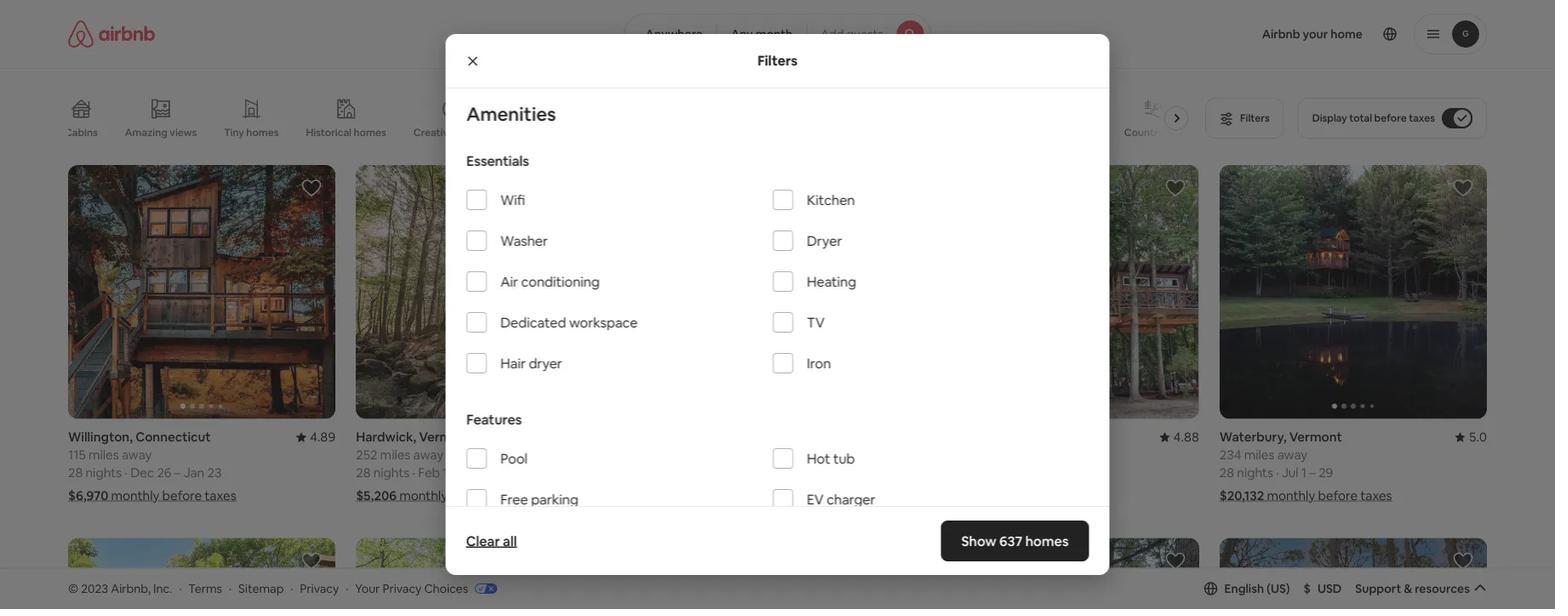 Task type: locate. For each thing, give the bounding box(es) containing it.
2 away from the left
[[414, 447, 444, 464]]

jan left 23
[[184, 465, 205, 482]]

before down 26
[[162, 488, 202, 505]]

1 horizontal spatial away
[[414, 447, 444, 464]]

homes right historical
[[354, 126, 386, 139]]

1 28 from the left
[[68, 465, 83, 482]]

iron
[[807, 355, 831, 372]]

· left "privacy" link
[[291, 581, 293, 597]]

1 horizontal spatial vermont
[[1290, 429, 1343, 446]]

away up dec
[[122, 447, 152, 464]]

group containing amazing views
[[65, 85, 1196, 152]]

vermont up 29
[[1290, 429, 1343, 446]]

4 monthly from the left
[[1268, 488, 1316, 505]]

252
[[356, 447, 378, 464]]

before inside jan 6 – feb 4 monthly before taxes
[[741, 488, 780, 505]]

before up show map
[[741, 488, 780, 505]]

away up 16
[[414, 447, 444, 464]]

· left 16
[[413, 465, 416, 482]]

tiny
[[224, 126, 244, 139]]

– right 6
[[740, 465, 747, 482]]

nights inside the hardwick, vermont 252 miles away 28 nights · feb 16 – mar 15 $5,206 monthly before taxes
[[374, 465, 410, 482]]

0 vertical spatial show
[[739, 506, 769, 522]]

away up 'jul'
[[1278, 447, 1308, 464]]

2 monthly from the left
[[690, 488, 738, 505]]

miles inside the hardwick, vermont 252 miles away 28 nights · feb 16 – mar 15 $5,206 monthly before taxes
[[380, 447, 411, 464]]

features
[[466, 411, 522, 428]]

all
[[503, 533, 517, 550]]

choices
[[424, 581, 469, 597]]

4.88 out of 5 average rating image
[[1160, 429, 1200, 446]]

3 miles from the left
[[1245, 447, 1275, 464]]

monthly down 6
[[690, 488, 738, 505]]

nights up '$6,970'
[[86, 465, 122, 482]]

privacy
[[300, 581, 339, 597], [383, 581, 422, 597]]

1 monthly from the left
[[111, 488, 160, 505]]

0 horizontal spatial nights
[[86, 465, 122, 482]]

filters dialog
[[446, 34, 1110, 610]]

air conditioning
[[500, 273, 600, 290]]

&
[[1405, 582, 1413, 597]]

month
[[756, 26, 793, 42]]

monthly down dec
[[111, 488, 160, 505]]

miles inside waterbury, vermont 234 miles away 28 nights · jul 1 – 29 $20,132 monthly before taxes
[[1245, 447, 1275, 464]]

– inside the willington, connecticut 115 miles away 28 nights · dec 26 – jan 23 $6,970 monthly before taxes
[[174, 465, 181, 482]]

0 horizontal spatial show
[[739, 506, 769, 522]]

dec
[[130, 465, 154, 482]]

away inside the hardwick, vermont 252 miles away 28 nights · feb 16 – mar 15 $5,206 monthly before taxes
[[414, 447, 444, 464]]

jan
[[184, 465, 205, 482], [706, 465, 727, 482]]

3 28 from the left
[[1220, 465, 1235, 482]]

1 jan from the left
[[184, 465, 205, 482]]

– right "1"
[[1310, 465, 1317, 482]]

0 horizontal spatial vermont
[[419, 429, 472, 446]]

mar
[[468, 465, 490, 482]]

any
[[731, 26, 753, 42]]

total
[[1350, 112, 1373, 125]]

28
[[68, 465, 83, 482], [356, 465, 371, 482], [1220, 465, 1235, 482]]

1 horizontal spatial homes
[[354, 126, 386, 139]]

monthly inside jan 6 – feb 4 monthly before taxes
[[690, 488, 738, 505]]

3 away from the left
[[1278, 447, 1308, 464]]

2 privacy from the left
[[383, 581, 422, 597]]

clear all button
[[458, 525, 526, 559]]

english (us) button
[[1205, 582, 1291, 597]]

nights inside the willington, connecticut 115 miles away 28 nights · dec 26 – jan 23 $6,970 monthly before taxes
[[86, 465, 122, 482]]

1 vermont from the left
[[419, 429, 472, 446]]

before down the mar
[[451, 488, 490, 505]]

usd
[[1318, 582, 1342, 597]]

anywhere button
[[625, 14, 718, 55]]

clear all
[[466, 533, 517, 550]]

cabins
[[65, 126, 98, 139]]

before inside the hardwick, vermont 252 miles away 28 nights · feb 16 – mar 15 $5,206 monthly before taxes
[[451, 488, 490, 505]]

historical
[[306, 126, 352, 139]]

add guests button
[[807, 14, 931, 55]]

None search field
[[625, 14, 931, 55]]

nights for $5,206
[[374, 465, 410, 482]]

feb inside jan 6 – feb 4 monthly before taxes
[[750, 465, 771, 482]]

0 horizontal spatial 28
[[68, 465, 83, 482]]

28 down 115
[[68, 465, 83, 482]]

3 monthly from the left
[[400, 488, 448, 505]]

jan left 6
[[706, 465, 727, 482]]

· left 'jul'
[[1277, 465, 1280, 482]]

nights for $6,970
[[86, 465, 122, 482]]

taxes inside the willington, connecticut 115 miles away 28 nights · dec 26 – jan 23 $6,970 monthly before taxes
[[205, 488, 236, 505]]

hot tub
[[807, 450, 855, 468]]

tv
[[807, 314, 825, 331]]

2 28 from the left
[[356, 465, 371, 482]]

1 vertical spatial show
[[962, 533, 997, 550]]

5.0 out of 5 average rating image
[[1456, 429, 1488, 446]]

airbnb,
[[111, 581, 151, 597]]

vermont
[[419, 429, 472, 446], [1290, 429, 1343, 446]]

nights for monthly
[[1238, 465, 1274, 482]]

show down jan 6 – feb 4 monthly before taxes
[[739, 506, 769, 522]]

monthly inside waterbury, vermont 234 miles away 28 nights · jul 1 – 29 $20,132 monthly before taxes
[[1268, 488, 1316, 505]]

english
[[1225, 582, 1265, 597]]

homes
[[354, 126, 386, 139], [246, 126, 279, 139], [1026, 533, 1069, 550]]

0 horizontal spatial feb
[[418, 465, 440, 482]]

miles down willington,
[[89, 447, 119, 464]]

miles
[[89, 447, 119, 464], [380, 447, 411, 464], [1245, 447, 1275, 464]]

dedicated workspace
[[500, 314, 638, 331]]

jan 6 – feb 4 monthly before taxes
[[690, 465, 815, 505]]

(us)
[[1267, 582, 1291, 597]]

feb left 16
[[418, 465, 440, 482]]

2023
[[81, 581, 108, 597]]

· left dec
[[125, 465, 128, 482]]

2 horizontal spatial away
[[1278, 447, 1308, 464]]

1 horizontal spatial jan
[[706, 465, 727, 482]]

monthly down 16
[[400, 488, 448, 505]]

none search field containing anywhere
[[625, 14, 931, 55]]

views
[[170, 126, 197, 139]]

2 – from the left
[[740, 465, 747, 482]]

air
[[500, 273, 518, 290]]

before inside the willington, connecticut 115 miles away 28 nights · dec 26 – jan 23 $6,970 monthly before taxes
[[162, 488, 202, 505]]

miles for 252
[[380, 447, 411, 464]]

show inside button
[[739, 506, 769, 522]]

free parking
[[500, 491, 578, 508]]

1 horizontal spatial miles
[[380, 447, 411, 464]]

– right 16
[[458, 465, 465, 482]]

before down 29
[[1319, 488, 1358, 505]]

add to wishlist: waterbury, vermont image
[[1454, 178, 1474, 198]]

any month button
[[717, 14, 808, 55]]

ev
[[807, 491, 824, 508]]

privacy right your
[[383, 581, 422, 597]]

·
[[125, 465, 128, 482], [413, 465, 416, 482], [1277, 465, 1280, 482], [179, 581, 182, 597], [229, 581, 232, 597], [291, 581, 293, 597], [346, 581, 349, 597]]

1 horizontal spatial privacy
[[383, 581, 422, 597]]

nights up $5,206
[[374, 465, 410, 482]]

– inside the hardwick, vermont 252 miles away 28 nights · feb 16 – mar 15 $5,206 monthly before taxes
[[458, 465, 465, 482]]

26
[[157, 465, 172, 482]]

3 nights from the left
[[1238, 465, 1274, 482]]

2 jan from the left
[[706, 465, 727, 482]]

feb inside the hardwick, vermont 252 miles away 28 nights · feb 16 – mar 15 $5,206 monthly before taxes
[[418, 465, 440, 482]]

2 horizontal spatial miles
[[1245, 447, 1275, 464]]

terms · sitemap · privacy
[[188, 581, 339, 597]]

terms link
[[188, 581, 222, 597]]

homes for historical homes
[[354, 126, 386, 139]]

show map button
[[722, 494, 834, 534]]

15
[[493, 465, 505, 482]]

kitchen
[[807, 191, 855, 209]]

0 horizontal spatial privacy
[[300, 581, 339, 597]]

0 horizontal spatial homes
[[246, 126, 279, 139]]

monthly
[[111, 488, 160, 505], [690, 488, 738, 505], [400, 488, 448, 505], [1268, 488, 1316, 505]]

1 nights from the left
[[86, 465, 122, 482]]

sitemap link
[[239, 581, 284, 597]]

willington, connecticut 115 miles away 28 nights · dec 26 – jan 23 $6,970 monthly before taxes
[[68, 429, 236, 505]]

2 horizontal spatial 28
[[1220, 465, 1235, 482]]

2 nights from the left
[[374, 465, 410, 482]]

3 – from the left
[[458, 465, 465, 482]]

– inside waterbury, vermont 234 miles away 28 nights · jul 1 – 29 $20,132 monthly before taxes
[[1310, 465, 1317, 482]]

taxes
[[1410, 112, 1436, 125], [205, 488, 236, 505], [783, 488, 815, 505], [493, 488, 525, 505], [1361, 488, 1393, 505]]

english (us)
[[1225, 582, 1291, 597]]

miles down the 'hardwick,'
[[380, 447, 411, 464]]

0 horizontal spatial miles
[[89, 447, 119, 464]]

28 down the 234 at the bottom right
[[1220, 465, 1235, 482]]

show left "637"
[[962, 533, 997, 550]]

clear
[[466, 533, 500, 550]]

vermont inside waterbury, vermont 234 miles away 28 nights · jul 1 – 29 $20,132 monthly before taxes
[[1290, 429, 1343, 446]]

homes right 'tiny'
[[246, 126, 279, 139]]

free
[[500, 491, 528, 508]]

vermont inside the hardwick, vermont 252 miles away 28 nights · feb 16 – mar 15 $5,206 monthly before taxes
[[419, 429, 472, 446]]

1 horizontal spatial feb
[[750, 465, 771, 482]]

29
[[1319, 465, 1334, 482]]

privacy down add to wishlist: millersburg, ohio image
[[300, 581, 339, 597]]

2 horizontal spatial homes
[[1026, 533, 1069, 550]]

hot
[[807, 450, 830, 468]]

1 – from the left
[[174, 465, 181, 482]]

add to wishlist: millersburg, ohio image
[[302, 551, 322, 572]]

away inside waterbury, vermont 234 miles away 28 nights · jul 1 – 29 $20,132 monthly before taxes
[[1278, 447, 1308, 464]]

nights inside waterbury, vermont 234 miles away 28 nights · jul 1 – 29 $20,132 monthly before taxes
[[1238, 465, 1274, 482]]

1 away from the left
[[122, 447, 152, 464]]

homes inside show 637 homes link
[[1026, 533, 1069, 550]]

1 miles from the left
[[89, 447, 119, 464]]

4 – from the left
[[1310, 465, 1317, 482]]

vermont up 16
[[419, 429, 472, 446]]

115
[[68, 447, 86, 464]]

nights up $20,132
[[1238, 465, 1274, 482]]

28 inside waterbury, vermont 234 miles away 28 nights · jul 1 – 29 $20,132 monthly before taxes
[[1220, 465, 1235, 482]]

anywhere
[[646, 26, 703, 42]]

taxes inside the hardwick, vermont 252 miles away 28 nights · feb 16 – mar 15 $5,206 monthly before taxes
[[493, 488, 525, 505]]

– for waterbury, vermont 234 miles away 28 nights · jul 1 – 29 $20,132 monthly before taxes
[[1310, 465, 1317, 482]]

© 2023 airbnb, inc. ·
[[68, 581, 182, 597]]

28 inside the hardwick, vermont 252 miles away 28 nights · feb 16 – mar 15 $5,206 monthly before taxes
[[356, 465, 371, 482]]

2 miles from the left
[[380, 447, 411, 464]]

taxes inside waterbury, vermont 234 miles away 28 nights · jul 1 – 29 $20,132 monthly before taxes
[[1361, 488, 1393, 505]]

monthly down 'jul'
[[1268, 488, 1316, 505]]

2 horizontal spatial nights
[[1238, 465, 1274, 482]]

before right total
[[1375, 112, 1407, 125]]

away for feb
[[414, 447, 444, 464]]

1 feb from the left
[[750, 465, 771, 482]]

1 horizontal spatial 28
[[356, 465, 371, 482]]

0 horizontal spatial away
[[122, 447, 152, 464]]

– for willington, connecticut 115 miles away 28 nights · dec 26 – jan 23 $6,970 monthly before taxes
[[174, 465, 181, 482]]

miles down waterbury,
[[1245, 447, 1275, 464]]

1 horizontal spatial show
[[962, 533, 997, 550]]

miles inside the willington, connecticut 115 miles away 28 nights · dec 26 – jan 23 $6,970 monthly before taxes
[[89, 447, 119, 464]]

miles for 115
[[89, 447, 119, 464]]

away
[[122, 447, 152, 464], [414, 447, 444, 464], [1278, 447, 1308, 464]]

amenities
[[466, 102, 556, 126]]

– for hardwick, vermont 252 miles away 28 nights · feb 16 – mar 15 $5,206 monthly before taxes
[[458, 465, 465, 482]]

0 horizontal spatial jan
[[184, 465, 205, 482]]

add guests
[[821, 26, 884, 42]]

terms
[[188, 581, 222, 597]]

2 vermont from the left
[[1290, 429, 1343, 446]]

before inside display total before taxes button
[[1375, 112, 1407, 125]]

before
[[1375, 112, 1407, 125], [162, 488, 202, 505], [741, 488, 780, 505], [451, 488, 490, 505], [1319, 488, 1358, 505]]

homes right "637"
[[1026, 533, 1069, 550]]

28 down 252
[[356, 465, 371, 482]]

28 inside the willington, connecticut 115 miles away 28 nights · dec 26 – jan 23 $6,970 monthly before taxes
[[68, 465, 83, 482]]

your privacy choices
[[355, 581, 469, 597]]

show for show 637 homes
[[962, 533, 997, 550]]

2 feb from the left
[[418, 465, 440, 482]]

feb left 4
[[750, 465, 771, 482]]

1 horizontal spatial nights
[[374, 465, 410, 482]]

away inside the willington, connecticut 115 miles away 28 nights · dec 26 – jan 23 $6,970 monthly before taxes
[[122, 447, 152, 464]]

show inside the filters dialog
[[962, 533, 997, 550]]

group
[[65, 85, 1196, 152], [68, 165, 336, 419], [356, 165, 624, 419], [644, 165, 912, 419], [932, 165, 1200, 419], [1220, 165, 1488, 419], [68, 539, 336, 610], [356, 539, 624, 610], [644, 539, 912, 610], [932, 539, 1200, 610], [1220, 539, 1488, 610]]

hardwick, vermont 252 miles away 28 nights · feb 16 – mar 15 $5,206 monthly before taxes
[[356, 429, 525, 505]]

– right 26
[[174, 465, 181, 482]]



Task type: describe. For each thing, give the bounding box(es) containing it.
show 637 homes link
[[941, 521, 1090, 562]]

support & resources button
[[1356, 582, 1488, 597]]

4.88
[[1174, 429, 1200, 446]]

$
[[1304, 582, 1311, 597]]

display
[[1313, 112, 1348, 125]]

23
[[207, 465, 222, 482]]

privacy link
[[300, 581, 339, 597]]

heating
[[807, 273, 856, 290]]

support
[[1356, 582, 1402, 597]]

add to wishlist: china grove, north carolina image
[[1166, 178, 1186, 198]]

homes for tiny homes
[[246, 126, 279, 139]]

show map
[[739, 506, 797, 522]]

add to wishlist: southern pines, north carolina image
[[1454, 551, 1474, 572]]

28 for 115
[[68, 465, 83, 482]]

637
[[1000, 533, 1023, 550]]

hardwick,
[[356, 429, 417, 446]]

vermont for 1
[[1290, 429, 1343, 446]]

display total before taxes
[[1313, 112, 1436, 125]]

$ usd
[[1304, 582, 1342, 597]]

monthly before taxes button
[[644, 488, 815, 505]]

away for jul
[[1278, 447, 1308, 464]]

conditioning
[[521, 273, 600, 290]]

hair dryer
[[500, 355, 562, 372]]

show for show map
[[739, 506, 769, 522]]

waterbury, vermont 234 miles away 28 nights · jul 1 – 29 $20,132 monthly before taxes
[[1220, 429, 1393, 505]]

· right inc.
[[179, 581, 182, 597]]

resources
[[1416, 582, 1471, 597]]

before inside waterbury, vermont 234 miles away 28 nights · jul 1 – 29 $20,132 monthly before taxes
[[1319, 488, 1358, 505]]

guests
[[847, 26, 884, 42]]

add
[[821, 26, 844, 42]]

monthly inside the willington, connecticut 115 miles away 28 nights · dec 26 – jan 23 $6,970 monthly before taxes
[[111, 488, 160, 505]]

$20,132
[[1220, 488, 1265, 505]]

4.89
[[310, 429, 336, 446]]

vermont for 16
[[419, 429, 472, 446]]

any month
[[731, 26, 793, 42]]

workspace
[[569, 314, 638, 331]]

jan inside jan 6 – feb 4 monthly before taxes
[[706, 465, 727, 482]]

essentials
[[466, 152, 529, 170]]

234
[[1220, 447, 1242, 464]]

creative spaces
[[414, 126, 490, 139]]

your privacy choices link
[[355, 581, 497, 598]]

profile element
[[952, 0, 1488, 68]]

charger
[[827, 491, 875, 508]]

parking
[[531, 491, 578, 508]]

· inside waterbury, vermont 234 miles away 28 nights · jul 1 – 29 $20,132 monthly before taxes
[[1277, 465, 1280, 482]]

filters
[[758, 52, 798, 69]]

spaces
[[457, 126, 490, 139]]

show 637 homes
[[962, 533, 1069, 550]]

jan inside the willington, connecticut 115 miles away 28 nights · dec 26 – jan 23 $6,970 monthly before taxes
[[184, 465, 205, 482]]

away for dec
[[122, 447, 152, 464]]

dedicated
[[500, 314, 566, 331]]

$5,206
[[356, 488, 397, 505]]

taxes inside display total before taxes button
[[1410, 112, 1436, 125]]

4
[[774, 465, 781, 482]]

dryer
[[807, 232, 842, 250]]

support & resources
[[1356, 582, 1471, 597]]

· left your
[[346, 581, 349, 597]]

– inside jan 6 – feb 4 monthly before taxes
[[740, 465, 747, 482]]

historical homes
[[306, 126, 386, 139]]

4.89 out of 5 average rating image
[[296, 429, 336, 446]]

tub
[[833, 450, 855, 468]]

· right the terms link
[[229, 581, 232, 597]]

· inside the willington, connecticut 115 miles away 28 nights · dec 26 – jan 23 $6,970 monthly before taxes
[[125, 465, 128, 482]]

hair
[[500, 355, 526, 372]]

countryside
[[1125, 126, 1184, 139]]

amazing views
[[125, 126, 197, 139]]

$6,970
[[68, 488, 108, 505]]

miles for 234
[[1245, 447, 1275, 464]]

· inside the hardwick, vermont 252 miles away 28 nights · feb 16 – mar 15 $5,206 monthly before taxes
[[413, 465, 416, 482]]

pool
[[500, 450, 527, 468]]

28 for 234
[[1220, 465, 1235, 482]]

6
[[730, 465, 738, 482]]

inc.
[[153, 581, 172, 597]]

add to wishlist: willington, connecticut image
[[302, 178, 322, 198]]

sitemap
[[239, 581, 284, 597]]

taxes inside jan 6 – feb 4 monthly before taxes
[[783, 488, 815, 505]]

waterbury,
[[1220, 429, 1287, 446]]

jul
[[1283, 465, 1299, 482]]

creative
[[414, 126, 454, 139]]

5.0
[[1470, 429, 1488, 446]]

monthly inside the hardwick, vermont 252 miles away 28 nights · feb 16 – mar 15 $5,206 monthly before taxes
[[400, 488, 448, 505]]

dryer
[[529, 355, 562, 372]]

1
[[1302, 465, 1307, 482]]

ev charger
[[807, 491, 875, 508]]

16
[[443, 465, 456, 482]]

willington,
[[68, 429, 133, 446]]

28 for 252
[[356, 465, 371, 482]]

display total before taxes button
[[1298, 98, 1488, 139]]

1 privacy from the left
[[300, 581, 339, 597]]

your
[[355, 581, 380, 597]]

tiny homes
[[224, 126, 279, 139]]

add to wishlist: old fort, north carolina image
[[1166, 551, 1186, 572]]

map
[[772, 506, 797, 522]]



Task type: vqa. For each thing, say whether or not it's contained in the screenshot.
second "24" from right
no



